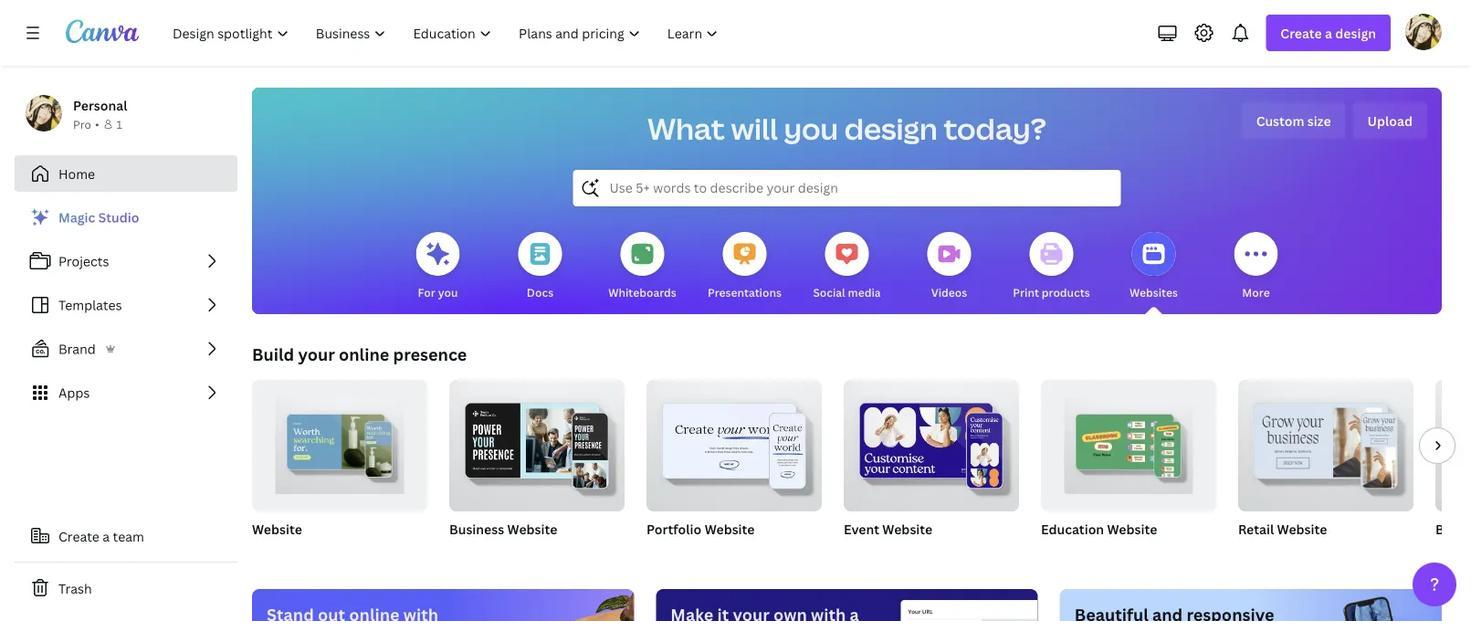 Task type: locate. For each thing, give the bounding box(es) containing it.
create left team
[[58, 528, 99, 545]]

1 horizontal spatial design
[[1336, 24, 1377, 42]]

a left team
[[103, 528, 110, 545]]

custom size button
[[1242, 102, 1346, 139]]

social media button
[[813, 219, 881, 314]]

print
[[1013, 285, 1040, 300]]

personal
[[73, 96, 127, 114]]

upload
[[1368, 112, 1413, 129]]

event website
[[844, 520, 933, 538]]

0 vertical spatial create
[[1281, 24, 1323, 42]]

website inside group
[[1278, 520, 1328, 538]]

custom size
[[1257, 112, 1332, 129]]

you right for
[[438, 285, 458, 300]]

group for portfolio website
[[647, 373, 822, 512]]

bio lin
[[1436, 520, 1472, 538]]

for
[[418, 285, 436, 300]]

projects
[[58, 253, 109, 270]]

videos button
[[928, 219, 972, 314]]

design up search search box
[[845, 109, 938, 148]]

videos
[[932, 285, 968, 300]]

websites button
[[1130, 219, 1178, 314]]

0 horizontal spatial create
[[58, 528, 99, 545]]

projects link
[[15, 243, 238, 280]]

team
[[113, 528, 144, 545]]

a for design
[[1326, 24, 1333, 42]]

size
[[1308, 112, 1332, 129]]

website group
[[252, 373, 428, 561]]

1 horizontal spatial a
[[1326, 24, 1333, 42]]

bio link website group
[[1436, 380, 1472, 561]]

create inside button
[[58, 528, 99, 545]]

a inside create a team button
[[103, 528, 110, 545]]

trash
[[58, 580, 92, 597]]

2 website from the left
[[508, 520, 558, 538]]

create inside dropdown button
[[1281, 24, 1323, 42]]

create a design button
[[1267, 15, 1391, 51]]

4 website from the left
[[883, 520, 933, 538]]

1 vertical spatial design
[[845, 109, 938, 148]]

1 vertical spatial create
[[58, 528, 99, 545]]

1 horizontal spatial you
[[784, 109, 839, 148]]

you right will on the top of the page
[[784, 109, 839, 148]]

docs
[[527, 285, 554, 300]]

create up custom size dropdown button
[[1281, 24, 1323, 42]]

None search field
[[573, 170, 1121, 206]]

print products
[[1013, 285, 1090, 300]]

a inside create a design dropdown button
[[1326, 24, 1333, 42]]

group for event website
[[844, 373, 1020, 512]]

group for website
[[252, 373, 428, 512]]

for you
[[418, 285, 458, 300]]

portfolio
[[647, 520, 702, 538]]

home link
[[15, 155, 238, 192]]

design left stephanie aranda icon
[[1336, 24, 1377, 42]]

media
[[848, 285, 881, 300]]

0 vertical spatial you
[[784, 109, 839, 148]]

create a design
[[1281, 24, 1377, 42]]

build
[[252, 343, 294, 365]]

whiteboards button
[[609, 219, 677, 314]]

create
[[1281, 24, 1323, 42], [58, 528, 99, 545]]

magic studio link
[[15, 199, 238, 236]]

0 vertical spatial a
[[1326, 24, 1333, 42]]

top level navigation element
[[161, 15, 734, 51]]

0 horizontal spatial you
[[438, 285, 458, 300]]

website for event website
[[883, 520, 933, 538]]

lin
[[1460, 520, 1472, 538]]

you
[[784, 109, 839, 148], [438, 285, 458, 300]]

retail
[[1239, 520, 1275, 538]]

1 vertical spatial you
[[438, 285, 458, 300]]

pro
[[73, 116, 91, 132]]

list
[[15, 199, 238, 411]]

a
[[1326, 24, 1333, 42], [103, 528, 110, 545]]

1 horizontal spatial create
[[1281, 24, 1323, 42]]

3 website from the left
[[705, 520, 755, 538]]

business website group
[[449, 373, 625, 561]]

0 horizontal spatial a
[[103, 528, 110, 545]]

bio
[[1436, 520, 1457, 538]]

create a team button
[[15, 518, 238, 555]]

design
[[1336, 24, 1377, 42], [845, 109, 938, 148]]

6 website from the left
[[1278, 520, 1328, 538]]

templates link
[[15, 287, 238, 323]]

what
[[648, 109, 725, 148]]

presence
[[393, 343, 467, 365]]

group
[[252, 373, 428, 512], [449, 373, 625, 512], [647, 373, 822, 512], [844, 373, 1020, 512], [1041, 373, 1217, 512], [1239, 373, 1414, 512], [1436, 380, 1472, 512]]

online
[[339, 343, 389, 365]]

presentations
[[708, 285, 782, 300]]

a for team
[[103, 528, 110, 545]]

a up size
[[1326, 24, 1333, 42]]

1 vertical spatial a
[[103, 528, 110, 545]]

0 vertical spatial design
[[1336, 24, 1377, 42]]

•
[[95, 116, 99, 132]]

1
[[116, 116, 122, 132]]

pro •
[[73, 116, 99, 132]]

custom
[[1257, 112, 1305, 129]]

products
[[1042, 285, 1090, 300]]

0 horizontal spatial design
[[845, 109, 938, 148]]

website
[[252, 520, 302, 538], [508, 520, 558, 538], [705, 520, 755, 538], [883, 520, 933, 538], [1108, 520, 1158, 538], [1278, 520, 1328, 538]]

education
[[1041, 520, 1105, 538]]

group for business website
[[449, 373, 625, 512]]

event website group
[[844, 373, 1020, 561]]

5 website from the left
[[1108, 520, 1158, 538]]



Task type: describe. For each thing, give the bounding box(es) containing it.
brand
[[58, 340, 96, 358]]

social media
[[813, 285, 881, 300]]

presentations button
[[708, 219, 782, 314]]

magic
[[58, 209, 95, 226]]

you inside button
[[438, 285, 458, 300]]

stephanie aranda image
[[1406, 13, 1443, 50]]

social
[[813, 285, 846, 300]]

trash link
[[15, 570, 238, 607]]

magic studio
[[58, 209, 139, 226]]

list containing magic studio
[[15, 199, 238, 411]]

whiteboards
[[609, 285, 677, 300]]

build your online presence
[[252, 343, 467, 365]]

more
[[1243, 285, 1270, 300]]

website for business website
[[508, 520, 558, 538]]

website for retail website
[[1278, 520, 1328, 538]]

website for portfolio website
[[705, 520, 755, 538]]

what will you design today?
[[648, 109, 1047, 148]]

home
[[58, 165, 95, 182]]

create for create a team
[[58, 528, 99, 545]]

design inside create a design dropdown button
[[1336, 24, 1377, 42]]

upload button
[[1353, 102, 1428, 139]]

print products button
[[1013, 219, 1090, 314]]

Search search field
[[610, 171, 1085, 206]]

will
[[731, 109, 778, 148]]

retail website
[[1239, 520, 1328, 538]]

website for education website
[[1108, 520, 1158, 538]]

studio
[[98, 209, 139, 226]]

portfolio website
[[647, 520, 755, 538]]

more button
[[1235, 219, 1279, 314]]

websites
[[1130, 285, 1178, 300]]

your
[[298, 343, 335, 365]]

education website group
[[1041, 373, 1217, 561]]

apps
[[58, 384, 90, 402]]

event
[[844, 520, 880, 538]]

business
[[449, 520, 504, 538]]

templates
[[58, 296, 122, 314]]

today?
[[944, 109, 1047, 148]]

1 website from the left
[[252, 520, 302, 538]]

apps link
[[15, 375, 238, 411]]

create for create a design
[[1281, 24, 1323, 42]]

retail website group
[[1239, 373, 1414, 561]]

brand link
[[15, 331, 238, 367]]

create a team
[[58, 528, 144, 545]]

business website
[[449, 520, 558, 538]]

portfolio website group
[[647, 373, 822, 561]]

for you button
[[416, 219, 460, 314]]

group for education website
[[1041, 373, 1217, 512]]

education website
[[1041, 520, 1158, 538]]

docs button
[[518, 219, 562, 314]]



Task type: vqa. For each thing, say whether or not it's contained in the screenshot.
White Minimalist Sign Up Sheet Planner image in the top left of the page
no



